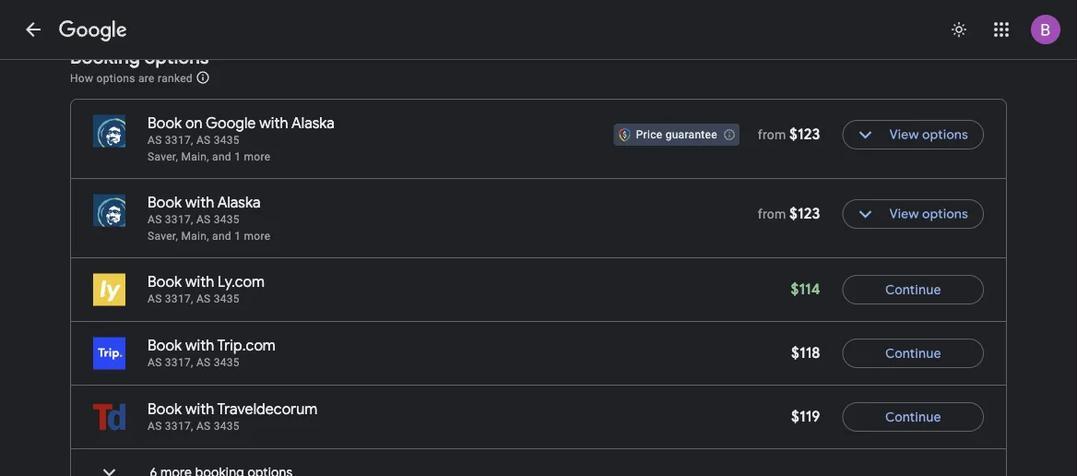 Task type: describe. For each thing, give the bounding box(es) containing it.
3317, for book with traveldecorum
[[165, 420, 193, 433]]

with for ly.com
[[185, 273, 214, 292]]

ly.com
[[218, 273, 265, 292]]

how options are ranked
[[70, 72, 196, 84]]

booking
[[70, 45, 140, 69]]

main, for on
[[181, 150, 209, 163]]

continue for $114
[[886, 281, 942, 298]]

learn more about booking options element
[[196, 67, 211, 88]]

118 US dollars text field
[[792, 344, 821, 363]]

Flight numbers AS 3317, AS 3435 text field
[[148, 293, 240, 305]]

123 US dollars text field
[[790, 125, 821, 144]]

continue button for $114
[[843, 268, 985, 312]]

from $123 for 123 us dollars text field
[[758, 125, 821, 144]]

from for $123 text field
[[758, 206, 787, 222]]

and for alaska
[[212, 230, 232, 243]]

1 for google
[[235, 150, 241, 163]]

book with traveldecorum as 3317, as 3435
[[148, 400, 318, 433]]

6 more booking options image
[[87, 450, 132, 476]]

more for alaska
[[244, 230, 271, 243]]

book for book with traveldecorum
[[148, 400, 182, 419]]

book with ly.com as 3317, as 3435
[[148, 273, 265, 305]]

$123 for $123 text field
[[790, 204, 821, 223]]

3317, for book with alaska
[[165, 213, 193, 226]]

123 US dollars text field
[[790, 204, 821, 223]]

saver, main, and 1 more for on
[[148, 150, 271, 163]]

3317, for book with trip.com
[[165, 356, 193, 369]]

view options button for book on google with alaska
[[843, 113, 985, 157]]

view options for book on google with alaska
[[890, 126, 969, 143]]

3317, for book with ly.com
[[165, 293, 193, 305]]

3435 for traveldecorum
[[214, 420, 240, 433]]

main, for with
[[181, 230, 209, 243]]

114 US dollars text field
[[791, 280, 821, 299]]

continue for $118
[[886, 345, 942, 362]]

price
[[637, 128, 663, 141]]

trip.com
[[217, 336, 276, 355]]

and for google
[[212, 150, 232, 163]]

traveldecorum
[[217, 400, 318, 419]]

alaska inside the book on google with alaska as 3317, as 3435
[[292, 114, 335, 133]]

view options button for book with alaska
[[843, 192, 985, 236]]

continue for $119
[[886, 409, 942, 425]]

continue button for $119
[[843, 395, 985, 439]]



Task type: locate. For each thing, give the bounding box(es) containing it.
1 flight numbers as 3317, as 3435 text field from the top
[[148, 134, 240, 147]]

1 down the book on google with alaska as 3317, as 3435
[[235, 150, 241, 163]]

as
[[148, 134, 162, 147], [196, 134, 211, 147], [148, 213, 162, 226], [196, 213, 211, 226], [148, 293, 162, 305], [196, 293, 211, 305], [148, 356, 162, 369], [196, 356, 211, 369], [148, 420, 162, 433], [196, 420, 211, 433]]

3317, inside book with trip.com as 3317, as 3435
[[165, 356, 193, 369]]

0 vertical spatial flight numbers as 3317, as 3435 text field
[[148, 134, 240, 147]]

with for trip.com
[[185, 336, 214, 355]]

3435 down traveldecorum
[[214, 420, 240, 433]]

1 view options button from the top
[[843, 113, 985, 157]]

alaska down the book on google with alaska as 3317, as 3435
[[217, 193, 261, 212]]

3435 inside book with trip.com as 3317, as 3435
[[214, 356, 240, 369]]

0 vertical spatial from
[[758, 127, 787, 142]]

2 and from the top
[[212, 230, 232, 243]]

more for google
[[244, 150, 271, 163]]

1 vertical spatial view options button
[[843, 192, 985, 236]]

from left $123 text field
[[758, 206, 787, 222]]

book for book with alaska
[[148, 193, 182, 212]]

with inside book with traveldecorum as 3317, as 3435
[[185, 400, 214, 419]]

google
[[206, 114, 256, 133]]

4 3317, from the top
[[165, 356, 193, 369]]

saver, for book on google with alaska
[[148, 150, 178, 163]]

3317, inside book with alaska as 3317, as 3435
[[165, 213, 193, 226]]

3317, inside book with ly.com as 3317, as 3435
[[165, 293, 193, 305]]

learn more about booking options image
[[196, 70, 211, 85]]

and
[[212, 150, 232, 163], [212, 230, 232, 243]]

main, down on
[[181, 150, 209, 163]]

3 flight numbers as 3317, as 3435 text field from the top
[[148, 420, 240, 433]]

1 vertical spatial continue
[[886, 345, 942, 362]]

2 vertical spatial continue button
[[843, 395, 985, 439]]

view
[[890, 126, 920, 143], [890, 206, 920, 222]]

$123 up $114 at the right bottom of the page
[[790, 204, 821, 223]]

book
[[148, 114, 182, 133], [148, 193, 182, 212], [148, 273, 182, 292], [148, 336, 182, 355], [148, 400, 182, 419]]

view options
[[890, 126, 969, 143], [890, 206, 969, 222]]

0 vertical spatial from $123
[[758, 125, 821, 144]]

0 horizontal spatial alaska
[[217, 193, 261, 212]]

book inside book with traveldecorum as 3317, as 3435
[[148, 400, 182, 419]]

from for 123 us dollars text field
[[758, 127, 787, 142]]

0 vertical spatial saver,
[[148, 150, 178, 163]]

more up ly.com
[[244, 230, 271, 243]]

with inside book with trip.com as 3317, as 3435
[[185, 336, 214, 355]]

1 vertical spatial flight numbers as 3317, as 3435 text field
[[148, 213, 240, 226]]

price guarantee
[[637, 128, 718, 141]]

1 vertical spatial view
[[890, 206, 920, 222]]

2 from $123 from the top
[[758, 204, 821, 223]]

0 vertical spatial view options
[[890, 126, 969, 143]]

book for book with ly.com
[[148, 273, 182, 292]]

1 vertical spatial alaska
[[217, 193, 261, 212]]

$123 up $123 text field
[[790, 125, 821, 144]]

1 view options from the top
[[890, 126, 969, 143]]

2 vertical spatial flight numbers as 3317, as 3435 text field
[[148, 420, 240, 433]]

3435 inside book with alaska as 3317, as 3435
[[214, 213, 240, 226]]

guarantee
[[666, 128, 718, 141]]

3435 inside the book on google with alaska as 3317, as 3435
[[214, 134, 240, 147]]

1 saver, from the top
[[148, 150, 178, 163]]

5 book from the top
[[148, 400, 182, 419]]

0 vertical spatial alaska
[[292, 114, 335, 133]]

options
[[145, 45, 209, 69], [97, 72, 135, 84], [923, 126, 969, 143], [923, 206, 969, 222]]

3435 inside book with ly.com as 3317, as 3435
[[214, 293, 240, 305]]

3435 down 'trip.com'
[[214, 356, 240, 369]]

5 3317, from the top
[[165, 420, 193, 433]]

and down book with alaska as 3317, as 3435
[[212, 230, 232, 243]]

flight numbers as 3317, as 3435 text field down on
[[148, 134, 240, 147]]

continue button for $118
[[843, 331, 985, 376]]

with inside the book on google with alaska as 3317, as 3435
[[260, 114, 289, 133]]

with down flight numbers as 3317, as 3435 text box
[[185, 400, 214, 419]]

with right google
[[260, 114, 289, 133]]

continue
[[886, 281, 942, 298], [886, 345, 942, 362], [886, 409, 942, 425]]

3 continue button from the top
[[843, 395, 985, 439]]

$123 for 123 us dollars text field
[[790, 125, 821, 144]]

3435 down ly.com
[[214, 293, 240, 305]]

3 continue from the top
[[886, 409, 942, 425]]

book for book on google with alaska
[[148, 114, 182, 133]]

1 vertical spatial continue button
[[843, 331, 985, 376]]

2 vertical spatial continue
[[886, 409, 942, 425]]

1 vertical spatial 1
[[235, 230, 241, 243]]

1 horizontal spatial alaska
[[292, 114, 335, 133]]

saver,
[[148, 150, 178, 163], [148, 230, 178, 243]]

view for book on google with alaska
[[890, 126, 920, 143]]

$123
[[790, 125, 821, 144], [790, 204, 821, 223]]

3435 down google
[[214, 134, 240, 147]]

change appearance image
[[938, 7, 982, 52]]

saver, main, and 1 more for with
[[148, 230, 271, 243]]

view options for book with alaska
[[890, 206, 969, 222]]

1 view from the top
[[890, 126, 920, 143]]

book inside book with ly.com as 3317, as 3435
[[148, 273, 182, 292]]

3435 for alaska
[[214, 213, 240, 226]]

3435
[[214, 134, 240, 147], [214, 213, 240, 226], [214, 293, 240, 305], [214, 356, 240, 369], [214, 420, 240, 433]]

saver, down book with alaska as 3317, as 3435
[[148, 230, 178, 243]]

with inside book with alaska as 3317, as 3435
[[185, 193, 214, 212]]

are
[[138, 72, 155, 84]]

3317, down on
[[165, 134, 193, 147]]

with for traveldecorum
[[185, 400, 214, 419]]

3317, up book with ly.com as 3317, as 3435
[[165, 213, 193, 226]]

with down on
[[185, 193, 214, 212]]

1 1 from the top
[[235, 150, 241, 163]]

2 view options from the top
[[890, 206, 969, 222]]

from left 123 us dollars text field
[[758, 127, 787, 142]]

on
[[185, 114, 203, 133]]

go back image
[[22, 18, 44, 41]]

view options button
[[843, 113, 985, 157], [843, 192, 985, 236]]

2 view options button from the top
[[843, 192, 985, 236]]

0 vertical spatial view
[[890, 126, 920, 143]]

view for book with alaska
[[890, 206, 920, 222]]

flight numbers as 3317, as 3435 text field down flight numbers as 3317, as 3435 text box
[[148, 420, 240, 433]]

2 main, from the top
[[181, 230, 209, 243]]

3435 inside book with traveldecorum as 3317, as 3435
[[214, 420, 240, 433]]

with inside book with ly.com as 3317, as 3435
[[185, 273, 214, 292]]

with up flight numbers as 3317, as 3435 text box
[[185, 336, 214, 355]]

from $123
[[758, 125, 821, 144], [758, 204, 821, 223]]

3317, inside book with traveldecorum as 3317, as 3435
[[165, 420, 193, 433]]

book on google with alaska as 3317, as 3435
[[148, 114, 335, 147]]

3435 for trip.com
[[214, 356, 240, 369]]

2 more from the top
[[244, 230, 271, 243]]

price guarantee button
[[614, 124, 740, 146]]

2 saver, from the top
[[148, 230, 178, 243]]

0 vertical spatial continue button
[[843, 268, 985, 312]]

1 for alaska
[[235, 230, 241, 243]]

more
[[244, 150, 271, 163], [244, 230, 271, 243]]

from $123 up $114 at the right bottom of the page
[[758, 204, 821, 223]]

with up as 3317, as 3435 text field
[[185, 273, 214, 292]]

1 from from the top
[[758, 127, 787, 142]]

book inside book with trip.com as 3317, as 3435
[[148, 336, 182, 355]]

1 vertical spatial from
[[758, 206, 787, 222]]

4 book from the top
[[148, 336, 182, 355]]

alaska right google
[[292, 114, 335, 133]]

1
[[235, 150, 241, 163], [235, 230, 241, 243]]

0 vertical spatial saver, main, and 1 more
[[148, 150, 271, 163]]

3435 for ly.com
[[214, 293, 240, 305]]

with
[[260, 114, 289, 133], [185, 193, 214, 212], [185, 273, 214, 292], [185, 336, 214, 355], [185, 400, 214, 419]]

saver, for book with alaska
[[148, 230, 178, 243]]

with for alaska
[[185, 193, 214, 212]]

alaska
[[292, 114, 335, 133], [217, 193, 261, 212]]

2 continue button from the top
[[843, 331, 985, 376]]

Flight numbers AS 3317, AS 3435 text field
[[148, 356, 240, 369]]

5 3435 from the top
[[214, 420, 240, 433]]

3317,
[[165, 134, 193, 147], [165, 213, 193, 226], [165, 293, 193, 305], [165, 356, 193, 369], [165, 420, 193, 433]]

1 $123 from the top
[[790, 125, 821, 144]]

ranked
[[158, 72, 193, 84]]

alaska inside book with alaska as 3317, as 3435
[[217, 193, 261, 212]]

0 vertical spatial $123
[[790, 125, 821, 144]]

continue button
[[843, 268, 985, 312], [843, 331, 985, 376], [843, 395, 985, 439]]

3317, inside the book on google with alaska as 3317, as 3435
[[165, 134, 193, 147]]

1 saver, main, and 1 more from the top
[[148, 150, 271, 163]]

flight numbers as 3317, as 3435 text field for google
[[148, 134, 240, 147]]

book with trip.com as 3317, as 3435
[[148, 336, 276, 369]]

1 continue button from the top
[[843, 268, 985, 312]]

more down the book on google with alaska as 3317, as 3435
[[244, 150, 271, 163]]

booking options
[[70, 45, 209, 69]]

book inside the book on google with alaska as 3317, as 3435
[[148, 114, 182, 133]]

and down the book on google with alaska as 3317, as 3435
[[212, 150, 232, 163]]

0 vertical spatial continue
[[886, 281, 942, 298]]

1 3435 from the top
[[214, 134, 240, 147]]

3317, up book with trip.com as 3317, as 3435 in the left of the page
[[165, 293, 193, 305]]

flight numbers as 3317, as 3435 text field for traveldecorum
[[148, 420, 240, 433]]

2 view from the top
[[890, 206, 920, 222]]

3317, down as 3317, as 3435 text field
[[165, 356, 193, 369]]

saver, main, and 1 more down book with alaska as 3317, as 3435
[[148, 230, 271, 243]]

1 vertical spatial and
[[212, 230, 232, 243]]

flight numbers as 3317, as 3435 text field for alaska
[[148, 213, 240, 226]]

1 down book with alaska as 3317, as 3435
[[235, 230, 241, 243]]

1 vertical spatial from $123
[[758, 204, 821, 223]]

119 US dollars text field
[[792, 407, 821, 426]]

book for book with trip.com
[[148, 336, 182, 355]]

flight numbers as 3317, as 3435 text field up book with ly.com as 3317, as 3435
[[148, 213, 240, 226]]

0 vertical spatial and
[[212, 150, 232, 163]]

1 3317, from the top
[[165, 134, 193, 147]]

3435 up ly.com
[[214, 213, 240, 226]]

2 flight numbers as 3317, as 3435 text field from the top
[[148, 213, 240, 226]]

2 $123 from the top
[[790, 204, 821, 223]]

from $123 up $123 text field
[[758, 125, 821, 144]]

0 vertical spatial more
[[244, 150, 271, 163]]

2 book from the top
[[148, 193, 182, 212]]

1 vertical spatial saver, main, and 1 more
[[148, 230, 271, 243]]

1 more from the top
[[244, 150, 271, 163]]

0 vertical spatial main,
[[181, 150, 209, 163]]

0 vertical spatial 1
[[235, 150, 241, 163]]

1 vertical spatial saver,
[[148, 230, 178, 243]]

3 3435 from the top
[[214, 293, 240, 305]]

1 vertical spatial view options
[[890, 206, 969, 222]]

book inside book with alaska as 3317, as 3435
[[148, 193, 182, 212]]

saver, main, and 1 more
[[148, 150, 271, 163], [148, 230, 271, 243]]

3 book from the top
[[148, 273, 182, 292]]

Flight numbers AS 3317, AS 3435 text field
[[148, 134, 240, 147], [148, 213, 240, 226], [148, 420, 240, 433]]

2 continue from the top
[[886, 345, 942, 362]]

1 continue from the top
[[886, 281, 942, 298]]

2 3435 from the top
[[214, 213, 240, 226]]

how
[[70, 72, 94, 84]]

1 vertical spatial more
[[244, 230, 271, 243]]

from
[[758, 127, 787, 142], [758, 206, 787, 222]]

1 vertical spatial $123
[[790, 204, 821, 223]]

1 main, from the top
[[181, 150, 209, 163]]

1 vertical spatial main,
[[181, 230, 209, 243]]

main, down book with alaska as 3317, as 3435
[[181, 230, 209, 243]]

1 and from the top
[[212, 150, 232, 163]]

2 1 from the top
[[235, 230, 241, 243]]

2 saver, main, and 1 more from the top
[[148, 230, 271, 243]]

4 3435 from the top
[[214, 356, 240, 369]]

0 vertical spatial view options button
[[843, 113, 985, 157]]

$119
[[792, 407, 821, 426]]

2 3317, from the top
[[165, 213, 193, 226]]

$114
[[791, 280, 821, 299]]

3 3317, from the top
[[165, 293, 193, 305]]

2 from from the top
[[758, 206, 787, 222]]

3317, down flight numbers as 3317, as 3435 text box
[[165, 420, 193, 433]]

$118
[[792, 344, 821, 363]]

1 from $123 from the top
[[758, 125, 821, 144]]

from $123 for $123 text field
[[758, 204, 821, 223]]

main,
[[181, 150, 209, 163], [181, 230, 209, 243]]

1 book from the top
[[148, 114, 182, 133]]

book with alaska as 3317, as 3435
[[148, 193, 261, 226]]

saver, up book with alaska as 3317, as 3435
[[148, 150, 178, 163]]

saver, main, and 1 more down on
[[148, 150, 271, 163]]



Task type: vqa. For each thing, say whether or not it's contained in the screenshot.
LEARN MORE ABOUT BOOKING OPTIONS element
yes



